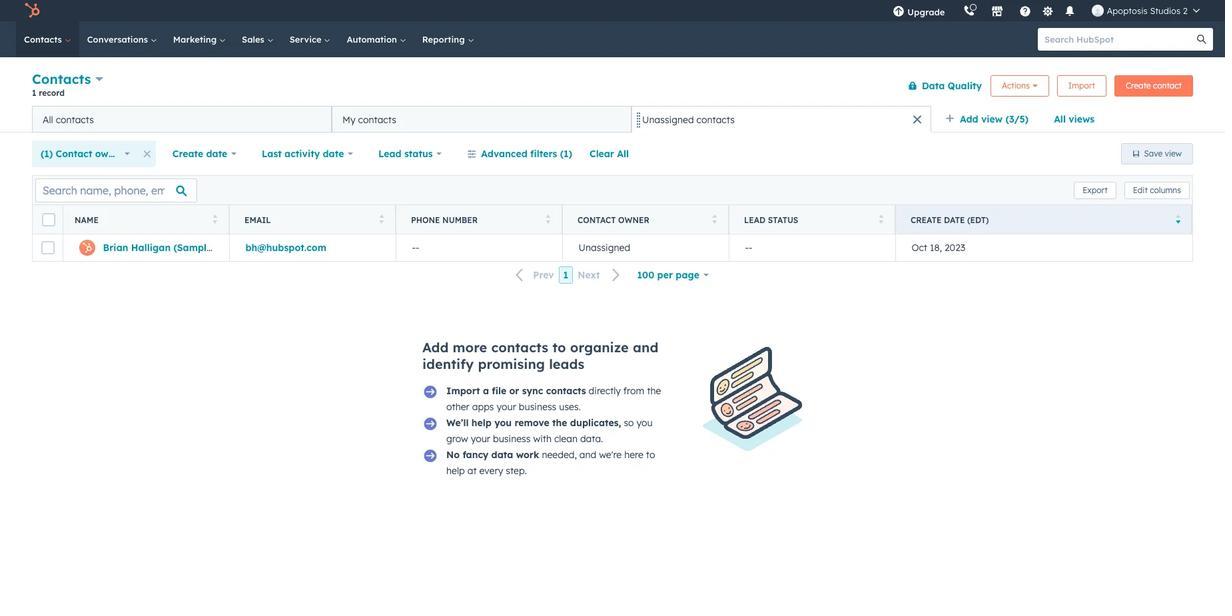 Task type: describe. For each thing, give the bounding box(es) containing it.
notifications image
[[1065, 6, 1077, 18]]

bh@hubspot.com link
[[246, 242, 327, 254]]

brian
[[103, 242, 128, 254]]

my contacts
[[343, 114, 396, 126]]

1 press to sort. image from the left
[[212, 214, 217, 224]]

organize
[[570, 339, 629, 356]]

apoptosis studios 2
[[1107, 5, 1188, 16]]

other
[[447, 401, 470, 413]]

so
[[624, 417, 634, 429]]

data
[[922, 80, 945, 92]]

data.
[[580, 433, 603, 445]]

unassigned for unassigned
[[579, 242, 631, 254]]

notifications button
[[1059, 0, 1082, 21]]

contacts for unassigned contacts
[[697, 114, 735, 126]]

needed, and we're here to help at every step.
[[447, 449, 655, 477]]

contact owner
[[578, 215, 650, 225]]

advanced filters (1) button
[[459, 141, 581, 167]]

press to sort. image
[[545, 214, 550, 224]]

grow
[[447, 433, 468, 445]]

here
[[625, 449, 644, 461]]

you inside so you grow your business with clean data.
[[637, 417, 653, 429]]

identify
[[423, 356, 474, 373]]

my
[[343, 114, 356, 126]]

1 horizontal spatial all
[[617, 148, 629, 160]]

all views link
[[1046, 106, 1104, 133]]

lead for lead status
[[744, 215, 766, 225]]

your inside directly from the other apps your business uses.
[[497, 401, 516, 413]]

oct
[[912, 242, 928, 254]]

contacts for all contacts
[[56, 114, 94, 126]]

upgrade image
[[893, 6, 905, 18]]

edit
[[1133, 185, 1148, 195]]

edit columns button
[[1125, 182, 1190, 199]]

your inside so you grow your business with clean data.
[[471, 433, 491, 445]]

all views
[[1054, 113, 1095, 125]]

(sample
[[174, 242, 212, 254]]

reporting link
[[414, 21, 482, 57]]

contacts inside add more contacts to organize and identify promising leads
[[491, 339, 549, 356]]

filters
[[530, 148, 557, 160]]

email
[[245, 215, 271, 225]]

bh@hubspot.com
[[246, 242, 327, 254]]

all contacts
[[43, 114, 94, 126]]

marketplaces button
[[984, 0, 1012, 21]]

fancy
[[463, 449, 489, 461]]

calling icon image
[[964, 5, 976, 17]]

contacts link
[[16, 21, 79, 57]]

hubspot image
[[24, 3, 40, 19]]

1 vertical spatial the
[[553, 417, 567, 429]]

a
[[483, 385, 489, 397]]

data quality
[[922, 80, 982, 92]]

view for save
[[1165, 149, 1182, 159]]

calling icon button
[[959, 2, 981, 19]]

create contact button
[[1115, 75, 1194, 96]]

next
[[578, 269, 600, 281]]

contacts for my contacts
[[358, 114, 396, 126]]

upgrade
[[908, 7, 945, 17]]

the inside directly from the other apps your business uses.
[[647, 385, 661, 397]]

we'll
[[447, 417, 469, 429]]

automation
[[347, 34, 400, 45]]

Search HubSpot search field
[[1038, 28, 1202, 51]]

search image
[[1198, 35, 1207, 44]]

2023
[[945, 242, 966, 254]]

(1) inside button
[[560, 148, 572, 160]]

automation link
[[339, 21, 414, 57]]

press to sort. image for contact owner
[[712, 214, 717, 224]]

actions
[[1002, 80, 1030, 90]]

more
[[453, 339, 487, 356]]

views
[[1069, 113, 1095, 125]]

1 horizontal spatial help
[[472, 417, 492, 429]]

press to sort. element for email
[[379, 214, 384, 226]]

pagination navigation
[[508, 266, 629, 284]]

help image
[[1020, 6, 1032, 18]]

contact inside (1) contact owner popup button
[[56, 148, 92, 160]]

number
[[443, 215, 478, 225]]

apps
[[472, 401, 494, 413]]

create for create contact
[[1126, 80, 1151, 90]]

status
[[405, 148, 433, 160]]

(edt)
[[968, 215, 989, 225]]

import button
[[1057, 75, 1107, 96]]

marketing link
[[165, 21, 234, 57]]

create date button
[[164, 141, 245, 167]]

service link
[[282, 21, 339, 57]]

directly from the other apps your business uses.
[[447, 385, 661, 413]]

import for import a file or sync contacts
[[447, 385, 480, 397]]

import a file or sync contacts
[[447, 385, 586, 397]]

actions button
[[991, 75, 1049, 96]]

file
[[492, 385, 507, 397]]

unassigned contacts button
[[632, 106, 932, 133]]

last
[[262, 148, 282, 160]]

create for create date
[[172, 148, 203, 160]]

add for add view (3/5)
[[960, 113, 979, 125]]

18,
[[930, 242, 942, 254]]

0 vertical spatial contacts
[[24, 34, 64, 45]]

bh@hubspot.com button
[[229, 235, 396, 261]]

save view button
[[1121, 143, 1194, 165]]

descending sort. press to sort ascending. image
[[1176, 214, 1181, 224]]

1 for 1
[[564, 269, 569, 281]]

1 you from the left
[[495, 417, 512, 429]]

unassigned for unassigned contacts
[[642, 114, 694, 126]]

clear
[[590, 148, 614, 160]]

no fancy data work
[[447, 449, 539, 461]]

phone number
[[411, 215, 478, 225]]

contacts banner
[[32, 68, 1194, 106]]



Task type: locate. For each thing, give the bounding box(es) containing it.
search button
[[1191, 28, 1214, 51]]

1 vertical spatial contact
[[578, 215, 616, 225]]

all down 1 record
[[43, 114, 53, 126]]

press to sort. image for email
[[379, 214, 384, 224]]

clear all button
[[581, 141, 638, 167]]

0 horizontal spatial and
[[580, 449, 597, 461]]

unassigned button
[[562, 235, 729, 261]]

owner up search name, phone, email addresses, or company search box
[[95, 148, 124, 160]]

press to sort. image for lead status
[[879, 214, 884, 224]]

so you grow your business with clean data.
[[447, 417, 653, 445]]

reporting
[[422, 34, 468, 45]]

data
[[492, 449, 513, 461]]

sales link
[[234, 21, 282, 57]]

business up data in the bottom left of the page
[[493, 433, 531, 445]]

apoptosis studios 2 button
[[1085, 0, 1208, 21]]

marketplaces image
[[992, 6, 1004, 18]]

last activity date
[[262, 148, 344, 160]]

the right the from
[[647, 385, 661, 397]]

100 per page button
[[629, 262, 718, 289]]

view inside popup button
[[982, 113, 1003, 125]]

1 vertical spatial to
[[646, 449, 655, 461]]

halligan
[[131, 242, 171, 254]]

work
[[516, 449, 539, 461]]

page
[[676, 269, 700, 281]]

1
[[32, 88, 36, 98], [564, 269, 569, 281]]

--
[[412, 242, 420, 254], [745, 242, 753, 254]]

1 horizontal spatial create
[[911, 215, 942, 225]]

create inside button
[[1126, 80, 1151, 90]]

0 horizontal spatial your
[[471, 433, 491, 445]]

contact
[[1154, 80, 1182, 90]]

2 - from the left
[[416, 242, 420, 254]]

Search name, phone, email addresses, or company search field
[[35, 178, 197, 202]]

add
[[960, 113, 979, 125], [423, 339, 449, 356]]

all right clear at top
[[617, 148, 629, 160]]

1 horizontal spatial 1
[[564, 269, 569, 281]]

(3/5)
[[1006, 113, 1029, 125]]

and inside needed, and we're here to help at every step.
[[580, 449, 597, 461]]

1 vertical spatial business
[[493, 433, 531, 445]]

contacts up record at the left top of the page
[[32, 71, 91, 87]]

2 (1) from the left
[[560, 148, 572, 160]]

descending sort. press to sort ascending. element
[[1176, 214, 1181, 226]]

0 horizontal spatial -- button
[[396, 235, 562, 261]]

help down apps
[[472, 417, 492, 429]]

2 -- button from the left
[[729, 235, 896, 261]]

you
[[495, 417, 512, 429], [637, 417, 653, 429]]

0 horizontal spatial the
[[553, 417, 567, 429]]

0 horizontal spatial you
[[495, 417, 512, 429]]

0 vertical spatial view
[[982, 113, 1003, 125]]

1 vertical spatial lead
[[744, 215, 766, 225]]

marketing
[[173, 34, 219, 45]]

1 -- from the left
[[412, 242, 420, 254]]

0 horizontal spatial all
[[43, 114, 53, 126]]

data quality button
[[900, 72, 983, 99]]

0 horizontal spatial owner
[[95, 148, 124, 160]]

2 press to sort. element from the left
[[379, 214, 384, 226]]

1 - from the left
[[412, 242, 416, 254]]

2
[[1184, 5, 1188, 16]]

business
[[519, 401, 557, 413], [493, 433, 531, 445]]

1 date from the left
[[206, 148, 227, 160]]

all for all contacts
[[43, 114, 53, 126]]

0 vertical spatial help
[[472, 417, 492, 429]]

clean
[[554, 433, 578, 445]]

lead inside popup button
[[379, 148, 402, 160]]

0 vertical spatial business
[[519, 401, 557, 413]]

the up clean
[[553, 417, 567, 429]]

you left remove
[[495, 417, 512, 429]]

lead status
[[379, 148, 433, 160]]

0 vertical spatial lead
[[379, 148, 402, 160]]

press to sort. image
[[212, 214, 217, 224], [379, 214, 384, 224], [712, 214, 717, 224], [879, 214, 884, 224]]

press to sort. element
[[212, 214, 217, 226], [379, 214, 384, 226], [545, 214, 550, 226], [712, 214, 717, 226], [879, 214, 884, 226]]

tara schultz image
[[1093, 5, 1105, 17]]

1 press to sort. element from the left
[[212, 214, 217, 226]]

per
[[657, 269, 673, 281]]

press to sort. element for contact owner
[[712, 214, 717, 226]]

your up fancy on the left
[[471, 433, 491, 445]]

at
[[468, 465, 477, 477]]

quality
[[948, 80, 982, 92]]

contacts
[[24, 34, 64, 45], [32, 71, 91, 87]]

0 horizontal spatial (1)
[[41, 148, 53, 160]]

edit columns
[[1133, 185, 1182, 195]]

1 horizontal spatial add
[[960, 113, 979, 125]]

0 vertical spatial the
[[647, 385, 661, 397]]

activity
[[285, 148, 320, 160]]

1 record
[[32, 88, 65, 98]]

3 press to sort. image from the left
[[712, 214, 717, 224]]

export
[[1083, 185, 1108, 195]]

owner up unassigned button
[[619, 215, 650, 225]]

add inside popup button
[[960, 113, 979, 125]]

add view (3/5)
[[960, 113, 1029, 125]]

4 press to sort. element from the left
[[712, 214, 717, 226]]

contacts down hubspot link
[[24, 34, 64, 45]]

1 horizontal spatial and
[[633, 339, 659, 356]]

0 vertical spatial 1
[[32, 88, 36, 98]]

leads
[[549, 356, 585, 373]]

1 left record at the left top of the page
[[32, 88, 36, 98]]

1 vertical spatial unassigned
[[579, 242, 631, 254]]

add down quality
[[960, 113, 979, 125]]

oct 18, 2023
[[912, 242, 966, 254]]

or
[[509, 385, 519, 397]]

-- down lead status
[[745, 242, 753, 254]]

promising
[[478, 356, 545, 373]]

3 - from the left
[[745, 242, 749, 254]]

import for import
[[1069, 80, 1096, 90]]

press to sort. element for lead status
[[879, 214, 884, 226]]

sync
[[522, 385, 543, 397]]

view right save
[[1165, 149, 1182, 159]]

to left organize on the bottom
[[553, 339, 566, 356]]

lead
[[379, 148, 402, 160], [744, 215, 766, 225]]

studios
[[1151, 5, 1181, 16]]

you right the so
[[637, 417, 653, 429]]

your
[[497, 401, 516, 413], [471, 433, 491, 445]]

0 vertical spatial unassigned
[[642, 114, 694, 126]]

lead for lead status
[[379, 148, 402, 160]]

every
[[480, 465, 503, 477]]

and inside add more contacts to organize and identify promising leads
[[633, 339, 659, 356]]

prev
[[533, 269, 554, 281]]

add more contacts to organize and identify promising leads
[[423, 339, 659, 373]]

unassigned up the 'next' button on the top of page
[[579, 242, 631, 254]]

2 date from the left
[[323, 148, 344, 160]]

step.
[[506, 465, 527, 477]]

create contact
[[1126, 80, 1182, 90]]

to inside needed, and we're here to help at every step.
[[646, 449, 655, 461]]

1 horizontal spatial --
[[745, 242, 753, 254]]

(1) down "all contacts"
[[41, 148, 53, 160]]

-
[[412, 242, 416, 254], [416, 242, 420, 254], [745, 242, 749, 254], [749, 242, 753, 254]]

brian halligan (sample contact)
[[103, 242, 255, 254]]

0 horizontal spatial help
[[447, 465, 465, 477]]

1 -- button from the left
[[396, 235, 562, 261]]

no
[[447, 449, 460, 461]]

0 vertical spatial create
[[1126, 80, 1151, 90]]

-- button down status
[[729, 235, 896, 261]]

4 press to sort. image from the left
[[879, 214, 884, 224]]

create left date
[[911, 215, 942, 225]]

1 horizontal spatial your
[[497, 401, 516, 413]]

1 vertical spatial and
[[580, 449, 597, 461]]

menu item
[[955, 0, 957, 21]]

0 horizontal spatial lead
[[379, 148, 402, 160]]

and up the from
[[633, 339, 659, 356]]

1 vertical spatial help
[[447, 465, 465, 477]]

directly
[[589, 385, 621, 397]]

contacts button
[[32, 69, 103, 89]]

0 vertical spatial your
[[497, 401, 516, 413]]

0 vertical spatial and
[[633, 339, 659, 356]]

0 horizontal spatial create
[[172, 148, 203, 160]]

lead status
[[744, 215, 799, 225]]

your down file
[[497, 401, 516, 413]]

0 vertical spatial contact
[[56, 148, 92, 160]]

1 horizontal spatial view
[[1165, 149, 1182, 159]]

contacts inside all contacts button
[[56, 114, 94, 126]]

0 horizontal spatial unassigned
[[579, 242, 631, 254]]

import up views
[[1069, 80, 1096, 90]]

1 (1) from the left
[[41, 148, 53, 160]]

100 per page
[[637, 269, 700, 281]]

0 vertical spatial add
[[960, 113, 979, 125]]

press to sort. element for phone number
[[545, 214, 550, 226]]

status
[[768, 215, 799, 225]]

3 press to sort. element from the left
[[545, 214, 550, 226]]

and down data.
[[580, 449, 597, 461]]

menu containing apoptosis studios 2
[[884, 0, 1210, 21]]

add for add more contacts to organize and identify promising leads
[[423, 339, 449, 356]]

duplicates,
[[570, 417, 621, 429]]

0 vertical spatial owner
[[95, 148, 124, 160]]

1 horizontal spatial date
[[323, 148, 344, 160]]

remove
[[515, 417, 550, 429]]

contacts inside unassigned contacts button
[[697, 114, 735, 126]]

unassigned inside unassigned button
[[579, 242, 631, 254]]

business inside directly from the other apps your business uses.
[[519, 401, 557, 413]]

2 vertical spatial create
[[911, 215, 942, 225]]

contacts inside the my contacts button
[[358, 114, 396, 126]]

import up other
[[447, 385, 480, 397]]

1 vertical spatial contacts
[[32, 71, 91, 87]]

0 horizontal spatial to
[[553, 339, 566, 356]]

help inside needed, and we're here to help at every step.
[[447, 465, 465, 477]]

save
[[1145, 149, 1163, 159]]

0 vertical spatial to
[[553, 339, 566, 356]]

add inside add more contacts to organize and identify promising leads
[[423, 339, 449, 356]]

1 horizontal spatial (1)
[[560, 148, 572, 160]]

1 for 1 record
[[32, 88, 36, 98]]

0 horizontal spatial add
[[423, 339, 449, 356]]

the
[[647, 385, 661, 397], [553, 417, 567, 429]]

to right here
[[646, 449, 655, 461]]

1 vertical spatial import
[[447, 385, 480, 397]]

create inside popup button
[[172, 148, 203, 160]]

clear all
[[590, 148, 629, 160]]

-- button
[[396, 235, 562, 261], [729, 235, 896, 261]]

1 horizontal spatial to
[[646, 449, 655, 461]]

1 horizontal spatial owner
[[619, 215, 650, 225]]

0 vertical spatial import
[[1069, 80, 1096, 90]]

0 horizontal spatial view
[[982, 113, 1003, 125]]

1 vertical spatial owner
[[619, 215, 650, 225]]

last activity date button
[[253, 141, 362, 167]]

2 you from the left
[[637, 417, 653, 429]]

owner inside popup button
[[95, 148, 124, 160]]

business up we'll help you remove the duplicates,
[[519, 401, 557, 413]]

1 horizontal spatial import
[[1069, 80, 1096, 90]]

2 press to sort. image from the left
[[379, 214, 384, 224]]

name
[[75, 215, 99, 225]]

add left more
[[423, 339, 449, 356]]

all contacts button
[[32, 106, 332, 133]]

0 horizontal spatial --
[[412, 242, 420, 254]]

-- down phone
[[412, 242, 420, 254]]

phone
[[411, 215, 440, 225]]

1 inside button
[[564, 269, 569, 281]]

view inside button
[[1165, 149, 1182, 159]]

date right activity
[[323, 148, 344, 160]]

we're
[[599, 449, 622, 461]]

help down no
[[447, 465, 465, 477]]

import inside button
[[1069, 80, 1096, 90]]

0 horizontal spatial date
[[206, 148, 227, 160]]

conversations
[[87, 34, 150, 45]]

1 vertical spatial add
[[423, 339, 449, 356]]

1 vertical spatial your
[[471, 433, 491, 445]]

lead status button
[[370, 141, 451, 167]]

contact down "all contacts"
[[56, 148, 92, 160]]

unassigned down contacts "banner"
[[642, 114, 694, 126]]

contacts inside popup button
[[32, 71, 91, 87]]

1 horizontal spatial the
[[647, 385, 661, 397]]

menu
[[884, 0, 1210, 21]]

1 horizontal spatial contact
[[578, 215, 616, 225]]

1 horizontal spatial unassigned
[[642, 114, 694, 126]]

date
[[944, 215, 965, 225]]

help button
[[1015, 0, 1037, 21]]

create left 'contact'
[[1126, 80, 1151, 90]]

1 horizontal spatial you
[[637, 417, 653, 429]]

create date
[[172, 148, 227, 160]]

1 vertical spatial view
[[1165, 149, 1182, 159]]

1 horizontal spatial -- button
[[729, 235, 896, 261]]

save view
[[1145, 149, 1182, 159]]

1 vertical spatial 1
[[564, 269, 569, 281]]

contact right press to sort. image
[[578, 215, 616, 225]]

business inside so you grow your business with clean data.
[[493, 433, 531, 445]]

view left (3/5) at the right top of the page
[[982, 113, 1003, 125]]

-- button down the "number"
[[396, 235, 562, 261]]

view for add
[[982, 113, 1003, 125]]

0 horizontal spatial contact
[[56, 148, 92, 160]]

0 horizontal spatial import
[[447, 385, 480, 397]]

1 right the prev in the left of the page
[[564, 269, 569, 281]]

2 -- from the left
[[745, 242, 753, 254]]

unassigned
[[642, 114, 694, 126], [579, 242, 631, 254]]

2 horizontal spatial all
[[1054, 113, 1066, 125]]

(1) inside popup button
[[41, 148, 53, 160]]

0 horizontal spatial 1
[[32, 88, 36, 98]]

date down all contacts button
[[206, 148, 227, 160]]

5 press to sort. element from the left
[[879, 214, 884, 226]]

1 vertical spatial create
[[172, 148, 203, 160]]

create for create date (edt)
[[911, 215, 942, 225]]

unassigned inside unassigned contacts button
[[642, 114, 694, 126]]

(1) contact owner button
[[32, 141, 138, 167]]

to inside add more contacts to organize and identify promising leads
[[553, 339, 566, 356]]

all for all views
[[1054, 113, 1066, 125]]

export button
[[1074, 182, 1117, 199]]

(1) right filters
[[560, 148, 572, 160]]

settings image
[[1042, 6, 1054, 18]]

2 horizontal spatial create
[[1126, 80, 1151, 90]]

4 - from the left
[[749, 242, 753, 254]]

1 horizontal spatial lead
[[744, 215, 766, 225]]

1 inside contacts "banner"
[[32, 88, 36, 98]]

all left views
[[1054, 113, 1066, 125]]

create down all contacts button
[[172, 148, 203, 160]]



Task type: vqa. For each thing, say whether or not it's contained in the screenshot.


